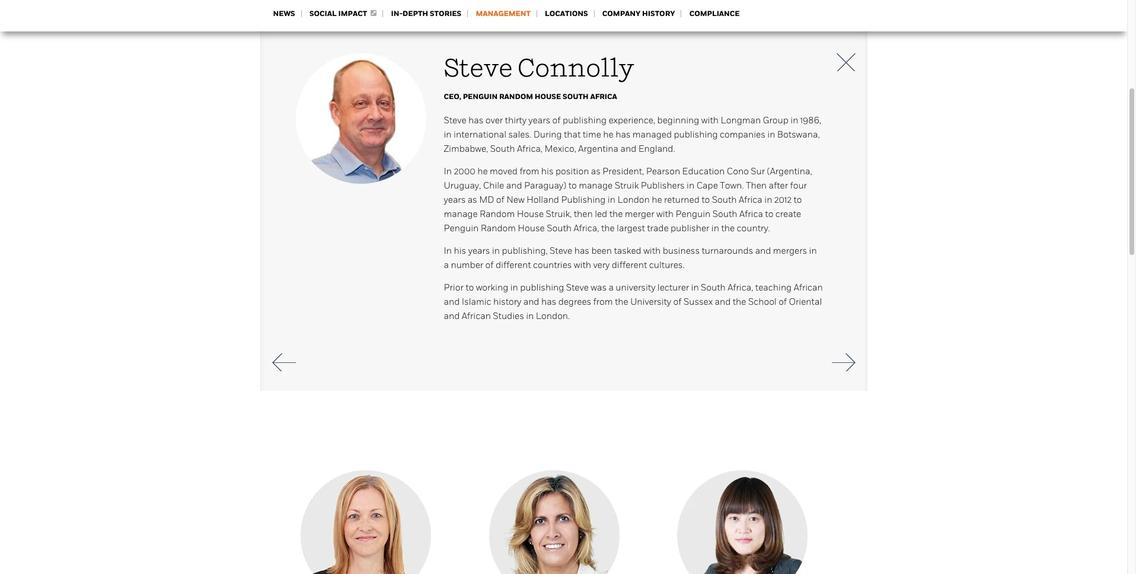 Task type: locate. For each thing, give the bounding box(es) containing it.
africa, up the school
[[728, 282, 754, 293]]

1 vertical spatial in
[[444, 246, 452, 256]]

publishing,
[[502, 246, 548, 256]]

publishing down countries
[[520, 282, 564, 293]]

1 horizontal spatial different
[[612, 260, 647, 270]]

of right number
[[486, 260, 494, 270]]

0 vertical spatial african
[[794, 282, 823, 293]]

cultures.
[[649, 260, 685, 270]]

with left very
[[574, 260, 591, 270]]

history up "studies"
[[494, 297, 522, 307]]

tasked
[[614, 246, 642, 256]]

penguin random house
[[502, 1, 603, 11]]

his inside in 2000 he moved from his position as president, pearson education cono sur (argentina, uruguay, chile and paraguay) to manage struik publishers in cape town. then after four years as md of new holland publishing in london he returned to south africa in 2012 to manage random house struik, then led the merger with penguin south africa to create penguin random house south africa, the largest trade publisher in the country.
[[541, 166, 554, 177]]

2 vertical spatial years
[[468, 246, 490, 256]]

1 in from the top
[[444, 166, 452, 177]]

(argentina,
[[767, 166, 812, 177]]

0 horizontal spatial africa,
[[517, 144, 543, 154]]

1 vertical spatial history
[[494, 297, 522, 307]]

with left longman
[[702, 115, 719, 126]]

0 vertical spatial publishing
[[563, 115, 607, 126]]

in-depth stories link
[[391, 9, 462, 18]]

to
[[569, 180, 577, 191], [702, 195, 710, 205], [794, 195, 802, 205], [765, 209, 774, 219], [466, 282, 474, 293]]

in
[[444, 166, 452, 177], [444, 246, 452, 256]]

0 vertical spatial africa,
[[517, 144, 543, 154]]

african down islamic
[[462, 311, 491, 322]]

of inside steve has over thirty years of publishing experience, beginning with longman group in 1986, in international sales. during that time he has managed publishing companies in botswana, zimbabwe, south africa, mexico, argentina and england.
[[553, 115, 561, 126]]

his inside in his years in publishing, steve has been tasked with business turnarounds and mergers in a number of different countries with very different cultures.
[[454, 246, 466, 256]]

1 horizontal spatial he
[[603, 129, 614, 140]]

social
[[310, 9, 337, 18]]

1 vertical spatial his
[[454, 246, 466, 256]]

in right working
[[511, 282, 518, 293]]

1 horizontal spatial manage
[[579, 180, 613, 191]]

0 vertical spatial years
[[529, 115, 551, 126]]

2 vertical spatial publishing
[[520, 282, 564, 293]]

in down the group
[[768, 129, 776, 140]]

years
[[529, 115, 551, 126], [444, 195, 466, 205], [468, 246, 490, 256]]

steve
[[444, 53, 513, 83], [444, 115, 467, 126], [550, 246, 573, 256], [566, 282, 589, 293]]

2000
[[454, 166, 476, 177]]

history
[[642, 9, 675, 18], [494, 297, 522, 307]]

house
[[576, 1, 603, 11], [535, 92, 561, 101], [517, 209, 544, 219], [518, 223, 545, 234]]

companies
[[720, 129, 766, 140]]

in left 2012
[[765, 195, 773, 205]]

south inside prior to working in publishing steve was a university lecturer in south africa, teaching african and islamic history and has degrees from the university of sussex and the school of oriental and african studies in london.
[[701, 282, 726, 293]]

penguin
[[502, 1, 537, 11], [463, 92, 498, 101], [676, 209, 711, 219], [444, 223, 479, 234]]

africa
[[590, 92, 617, 101], [739, 195, 763, 205], [740, 209, 763, 219]]

the left the school
[[733, 297, 747, 307]]

to down cape
[[702, 195, 710, 205]]

1 horizontal spatial a
[[609, 282, 614, 293]]

he inside steve has over thirty years of publishing experience, beginning with longman group in 1986, in international sales. during that time he has managed publishing companies in botswana, zimbabwe, south africa, mexico, argentina and england.
[[603, 129, 614, 140]]

of down teaching
[[779, 297, 787, 307]]

penguin up publisher
[[676, 209, 711, 219]]

1 vertical spatial manage
[[444, 209, 478, 219]]

1 vertical spatial africa,
[[574, 223, 599, 234]]

publishing up "time"
[[563, 115, 607, 126]]

african
[[794, 282, 823, 293], [462, 311, 491, 322]]

to down four
[[794, 195, 802, 205]]

locations link
[[545, 9, 588, 18]]

he right 2000
[[478, 166, 488, 177]]

md
[[479, 195, 494, 205]]

1 different from the left
[[496, 260, 531, 270]]

beginning
[[658, 115, 700, 126]]

africa,
[[517, 144, 543, 154], [574, 223, 599, 234], [728, 282, 754, 293]]

from inside prior to working in publishing steve was a university lecturer in south africa, teaching african and islamic history and has degrees from the university of sussex and the school of oriental and african studies in london.
[[594, 297, 613, 307]]

1 horizontal spatial his
[[541, 166, 554, 177]]

1 horizontal spatial years
[[468, 246, 490, 256]]

his up the paraguay)
[[541, 166, 554, 177]]

2 horizontal spatial years
[[529, 115, 551, 126]]

with inside steve has over thirty years of publishing experience, beginning with longman group in 1986, in international sales. during that time he has managed publishing companies in botswana, zimbabwe, south africa, mexico, argentina and england.
[[702, 115, 719, 126]]

africa, inside in 2000 he moved from his position as president, pearson education cono sur (argentina, uruguay, chile and paraguay) to manage struik publishers in cape town. then after four years as md of new holland publishing in london he returned to south africa in 2012 to manage random house struik, then led the merger with penguin south africa to create penguin random house south africa, the largest trade publisher in the country.
[[574, 223, 599, 234]]

company history
[[603, 9, 675, 18]]

with up trade
[[657, 209, 674, 219]]

ceo, penguin random house south africa
[[444, 92, 617, 101]]

he down publishers at the top
[[652, 195, 662, 205]]

years down uruguay,
[[444, 195, 466, 205]]

as
[[591, 166, 601, 177], [468, 195, 477, 205]]

mergers
[[773, 246, 807, 256]]

1 horizontal spatial africa,
[[574, 223, 599, 234]]

compliance link
[[690, 9, 740, 18]]

2 vertical spatial africa,
[[728, 282, 754, 293]]

social impact
[[310, 9, 367, 18]]

years inside in his years in publishing, steve has been tasked with business turnarounds and mergers in a number of different countries with very different cultures.
[[468, 246, 490, 256]]

0 horizontal spatial from
[[520, 166, 539, 177]]

0 horizontal spatial as
[[468, 195, 477, 205]]

a inside prior to working in publishing steve was a university lecturer in south africa, teaching african and islamic history and has degrees from the university of sussex and the school of oriental and african studies in london.
[[609, 282, 614, 293]]

trade
[[647, 223, 669, 234]]

management link
[[476, 9, 531, 18]]

of inside in his years in publishing, steve has been tasked with business turnarounds and mergers in a number of different countries with very different cultures.
[[486, 260, 494, 270]]

history right company
[[642, 9, 675, 18]]

returned
[[664, 195, 700, 205]]

as down argentina
[[591, 166, 601, 177]]

1 vertical spatial a
[[609, 282, 614, 293]]

of right the md
[[496, 195, 505, 205]]

longman
[[721, 115, 761, 126]]

0 horizontal spatial different
[[496, 260, 531, 270]]

his up number
[[454, 246, 466, 256]]

africa up experience,
[[590, 92, 617, 101]]

with
[[702, 115, 719, 126], [657, 209, 674, 219], [644, 246, 661, 256], [574, 260, 591, 270]]

0 vertical spatial in
[[444, 166, 452, 177]]

years inside in 2000 he moved from his position as president, pearson education cono sur (argentina, uruguay, chile and paraguay) to manage struik publishers in cape town. then after four years as md of new holland publishing in london he returned to south africa in 2012 to manage random house struik, then led the merger with penguin south africa to create penguin random house south africa, the largest trade publisher in the country.
[[444, 195, 466, 205]]

0 horizontal spatial manage
[[444, 209, 478, 219]]

a right was on the right of page
[[609, 282, 614, 293]]

1 vertical spatial from
[[594, 297, 613, 307]]

from inside in 2000 he moved from his position as president, pearson education cono sur (argentina, uruguay, chile and paraguay) to manage struik publishers in cape town. then after four years as md of new holland publishing in london he returned to south africa in 2012 to manage random house struik, then led the merger with penguin south africa to create penguin random house south africa, the largest trade publisher in the country.
[[520, 166, 539, 177]]

from down was on the right of page
[[594, 297, 613, 307]]

degrees
[[559, 297, 591, 307]]

the right 'led'
[[610, 209, 623, 219]]

in inside in his years in publishing, steve has been tasked with business turnarounds and mergers in a number of different countries with very different cultures.
[[444, 246, 452, 256]]

a
[[444, 260, 449, 270], [609, 282, 614, 293]]

in up sussex
[[691, 282, 699, 293]]

mexico,
[[545, 144, 577, 154]]

1 horizontal spatial history
[[642, 9, 675, 18]]

africa up country.
[[740, 209, 763, 219]]

of inside in 2000 he moved from his position as president, pearson education cono sur (argentina, uruguay, chile and paraguay) to manage struik publishers in cape town. then after four years as md of new holland publishing in london he returned to south africa in 2012 to manage random house struik, then led the merger with penguin south africa to create penguin random house south africa, the largest trade publisher in the country.
[[496, 195, 505, 205]]

steve down ceo,
[[444, 115, 467, 126]]

managed
[[633, 129, 672, 140]]

in up number
[[444, 246, 452, 256]]

and
[[621, 144, 637, 154], [506, 180, 522, 191], [755, 246, 771, 256], [444, 297, 460, 307], [524, 297, 539, 307], [715, 297, 731, 307], [444, 311, 460, 322]]

manage
[[579, 180, 613, 191], [444, 209, 478, 219]]

publishing down beginning
[[674, 129, 718, 140]]

botswana,
[[778, 129, 820, 140]]

years inside steve has over thirty years of publishing experience, beginning with longman group in 1986, in international sales. during that time he has managed publishing companies in botswana, zimbabwe, south africa, mexico, argentina and england.
[[529, 115, 551, 126]]

africa down then
[[739, 195, 763, 205]]

2 in from the top
[[444, 246, 452, 256]]

of up during
[[553, 115, 561, 126]]

as left the md
[[468, 195, 477, 205]]

south inside steve has over thirty years of publishing experience, beginning with longman group in 1986, in international sales. during that time he has managed publishing companies in botswana, zimbabwe, south africa, mexico, argentina and england.
[[490, 144, 515, 154]]

and inside in 2000 he moved from his position as president, pearson education cono sur (argentina, uruguay, chile and paraguay) to manage struik publishers in cape town. then after four years as md of new holland publishing in london he returned to south africa in 2012 to manage random house struik, then led the merger with penguin south africa to create penguin random house south africa, the largest trade publisher in the country.
[[506, 180, 522, 191]]

0 vertical spatial from
[[520, 166, 539, 177]]

africa, down sales.
[[517, 144, 543, 154]]

2 horizontal spatial africa,
[[728, 282, 754, 293]]

0 horizontal spatial he
[[478, 166, 488, 177]]

1 horizontal spatial as
[[591, 166, 601, 177]]

africa, inside steve has over thirty years of publishing experience, beginning with longman group in 1986, in international sales. during that time he has managed publishing companies in botswana, zimbabwe, south africa, mexico, argentina and england.
[[517, 144, 543, 154]]

has
[[469, 115, 484, 126], [616, 129, 631, 140], [575, 246, 590, 256], [542, 297, 557, 307]]

depth
[[403, 9, 428, 18]]

in right publisher
[[712, 223, 720, 234]]

different down publishing,
[[496, 260, 531, 270]]

0 vertical spatial he
[[603, 129, 614, 140]]

group
[[763, 115, 789, 126]]

a left number
[[444, 260, 449, 270]]

sales.
[[509, 129, 532, 140]]

steve inside in his years in publishing, steve has been tasked with business turnarounds and mergers in a number of different countries with very different cultures.
[[550, 246, 573, 256]]

1 vertical spatial as
[[468, 195, 477, 205]]

in left 2000
[[444, 166, 452, 177]]

oriental
[[789, 297, 822, 307]]

to up islamic
[[466, 282, 474, 293]]

0 vertical spatial his
[[541, 166, 554, 177]]

0 horizontal spatial history
[[494, 297, 522, 307]]

was
[[591, 282, 607, 293]]

africa, down then
[[574, 223, 599, 234]]

1 vertical spatial african
[[462, 311, 491, 322]]

0 vertical spatial manage
[[579, 180, 613, 191]]

years up during
[[529, 115, 551, 126]]

1 vertical spatial years
[[444, 195, 466, 205]]

international
[[454, 129, 507, 140]]

manage up publishing
[[579, 180, 613, 191]]

he right "time"
[[603, 129, 614, 140]]

1 horizontal spatial from
[[594, 297, 613, 307]]

in inside in 2000 he moved from his position as president, pearson education cono sur (argentina, uruguay, chile and paraguay) to manage struik publishers in cape town. then after four years as md of new holland publishing in london he returned to south africa in 2012 to manage random house struik, then led the merger with penguin south africa to create penguin random house south africa, the largest trade publisher in the country.
[[444, 166, 452, 177]]

steve up countries
[[550, 246, 573, 256]]

manage down uruguay,
[[444, 209, 478, 219]]

different down tasked
[[612, 260, 647, 270]]

in
[[791, 115, 799, 126], [444, 129, 452, 140], [768, 129, 776, 140], [687, 180, 695, 191], [608, 195, 616, 205], [765, 195, 773, 205], [712, 223, 720, 234], [492, 246, 500, 256], [809, 246, 817, 256], [511, 282, 518, 293], [691, 282, 699, 293], [526, 311, 534, 322]]

0 vertical spatial a
[[444, 260, 449, 270]]

his
[[541, 166, 554, 177], [454, 246, 466, 256]]

steve connolly
[[444, 53, 634, 83]]

ceo,
[[444, 92, 461, 101]]

0 horizontal spatial years
[[444, 195, 466, 205]]

different
[[496, 260, 531, 270], [612, 260, 647, 270]]

2 vertical spatial he
[[652, 195, 662, 205]]

to down position
[[569, 180, 577, 191]]

the
[[610, 209, 623, 219], [601, 223, 615, 234], [722, 223, 735, 234], [615, 297, 629, 307], [733, 297, 747, 307]]

has up london.
[[542, 297, 557, 307]]

years up number
[[468, 246, 490, 256]]

0 horizontal spatial a
[[444, 260, 449, 270]]

has left been
[[575, 246, 590, 256]]

south
[[563, 92, 589, 101], [490, 144, 515, 154], [712, 195, 737, 205], [713, 209, 738, 219], [547, 223, 572, 234], [701, 282, 726, 293]]

steve up degrees
[[566, 282, 589, 293]]

0 horizontal spatial his
[[454, 246, 466, 256]]

the down 'led'
[[601, 223, 615, 234]]

in for in his years in publishing, steve has been tasked with business turnarounds and mergers in a number of different countries with very different cultures.
[[444, 246, 452, 256]]

1 vertical spatial he
[[478, 166, 488, 177]]

from up the paraguay)
[[520, 166, 539, 177]]

turnarounds
[[702, 246, 753, 256]]

with up cultures.
[[644, 246, 661, 256]]

largest
[[617, 223, 645, 234]]

chile
[[483, 180, 504, 191]]

african up oriental
[[794, 282, 823, 293]]



Task type: describe. For each thing, give the bounding box(es) containing it.
england.
[[639, 144, 675, 154]]

argentina
[[579, 144, 619, 154]]

steve inside prior to working in publishing steve was a university lecturer in south africa, teaching african and islamic history and has degrees from the university of sussex and the school of oriental and african studies in london.
[[566, 282, 589, 293]]

merger
[[625, 209, 655, 219]]

publishing inside prior to working in publishing steve was a university lecturer in south africa, teaching african and islamic history and has degrees from the university of sussex and the school of oriental and african studies in london.
[[520, 282, 564, 293]]

locations
[[545, 9, 588, 18]]

prior
[[444, 282, 464, 293]]

in right mergers
[[809, 246, 817, 256]]

led
[[595, 209, 608, 219]]

then
[[574, 209, 593, 219]]

pearson
[[646, 166, 680, 177]]

2012
[[775, 195, 792, 205]]

has inside in his years in publishing, steve has been tasked with business turnarounds and mergers in a number of different countries with very different cultures.
[[575, 246, 590, 256]]

connolly
[[518, 53, 634, 83]]

the down university on the right of the page
[[615, 297, 629, 307]]

lecturer
[[658, 282, 689, 293]]

thirty
[[505, 115, 527, 126]]

university
[[616, 282, 656, 293]]

town.
[[720, 180, 744, 191]]

africa, inside prior to working in publishing steve was a university lecturer in south africa, teaching african and islamic history and has degrees from the university of sussex and the school of oriental and african studies in london.
[[728, 282, 754, 293]]

experience,
[[609, 115, 656, 126]]

country.
[[737, 223, 770, 234]]

london
[[618, 195, 650, 205]]

0 vertical spatial africa
[[590, 92, 617, 101]]

struik
[[615, 180, 639, 191]]

business
[[663, 246, 700, 256]]

and inside in his years in publishing, steve has been tasked with business turnarounds and mergers in a number of different countries with very different cultures.
[[755, 246, 771, 256]]

new
[[507, 195, 525, 205]]

over
[[486, 115, 503, 126]]

penguin left locations link
[[502, 1, 537, 11]]

social impact link
[[310, 9, 377, 18]]

has down experience,
[[616, 129, 631, 140]]

zimbabwe,
[[444, 144, 488, 154]]

penguin up number
[[444, 223, 479, 234]]

with inside in 2000 he moved from his position as president, pearson education cono sur (argentina, uruguay, chile and paraguay) to manage struik publishers in cape town. then after four years as md of new holland publishing in london he returned to south africa in 2012 to manage random house struik, then led the merger with penguin south africa to create penguin random house south africa, the largest trade publisher in the country.
[[657, 209, 674, 219]]

in his years in publishing, steve has been tasked with business turnarounds and mergers in a number of different countries with very different cultures.
[[444, 246, 817, 270]]

0 vertical spatial history
[[642, 9, 675, 18]]

publishing
[[561, 195, 606, 205]]

cono
[[727, 166, 749, 177]]

studies
[[493, 311, 524, 322]]

publisher
[[671, 223, 710, 234]]

school
[[749, 297, 777, 307]]

after
[[769, 180, 788, 191]]

compliance
[[690, 9, 740, 18]]

0 horizontal spatial african
[[462, 311, 491, 322]]

very
[[593, 260, 610, 270]]

islamic
[[462, 297, 491, 307]]

prior to working in publishing steve was a university lecturer in south africa, teaching african and islamic history and has degrees from the university of sussex and the school of oriental and african studies in london.
[[444, 282, 823, 322]]

countries
[[533, 260, 572, 270]]

2 horizontal spatial he
[[652, 195, 662, 205]]

impact
[[338, 9, 367, 18]]

in up 'zimbabwe,'
[[444, 129, 452, 140]]

in left cape
[[687, 180, 695, 191]]

time
[[583, 129, 601, 140]]

penguin up "over"
[[463, 92, 498, 101]]

the up turnarounds
[[722, 223, 735, 234]]

to inside prior to working in publishing steve was a university lecturer in south africa, teaching african and islamic history and has degrees from the university of sussex and the school of oriental and african studies in london.
[[466, 282, 474, 293]]

of down lecturer
[[674, 297, 682, 307]]

a inside in his years in publishing, steve has been tasked with business turnarounds and mergers in a number of different countries with very different cultures.
[[444, 260, 449, 270]]

1 horizontal spatial african
[[794, 282, 823, 293]]

create
[[776, 209, 802, 219]]

in-depth stories
[[391, 9, 462, 18]]

uruguay,
[[444, 180, 481, 191]]

steve inside steve has over thirty years of publishing experience, beginning with longman group in 1986, in international sales. during that time he has managed publishing companies in botswana, zimbabwe, south africa, mexico, argentina and england.
[[444, 115, 467, 126]]

london.
[[536, 311, 570, 322]]

been
[[592, 246, 612, 256]]

and inside steve has over thirty years of publishing experience, beginning with longman group in 1986, in international sales. during that time he has managed publishing companies in botswana, zimbabwe, south africa, mexico, argentina and england.
[[621, 144, 637, 154]]

1 vertical spatial africa
[[739, 195, 763, 205]]

has up international
[[469, 115, 484, 126]]

number
[[451, 260, 484, 270]]

teaching
[[756, 282, 792, 293]]

publishers
[[641, 180, 685, 191]]

in down 'struik'
[[608, 195, 616, 205]]

moved
[[490, 166, 518, 177]]

news
[[273, 9, 295, 18]]

sussex
[[684, 297, 713, 307]]

working
[[476, 282, 508, 293]]

in right "studies"
[[526, 311, 534, 322]]

cape
[[697, 180, 718, 191]]

four
[[790, 180, 807, 191]]

paraguay)
[[524, 180, 567, 191]]

in up botswana,
[[791, 115, 799, 126]]

in left publishing,
[[492, 246, 500, 256]]

to left create
[[765, 209, 774, 219]]

company history link
[[603, 9, 675, 18]]

in for in 2000 he moved from his position as president, pearson education cono sur (argentina, uruguay, chile and paraguay) to manage struik publishers in cape town. then after four years as md of new holland publishing in london he returned to south africa in 2012 to manage random house struik, then led the merger with penguin south africa to create penguin random house south africa, the largest trade publisher in the country.
[[444, 166, 452, 177]]

2 different from the left
[[612, 260, 647, 270]]

during
[[534, 129, 562, 140]]

management
[[476, 9, 531, 18]]

university
[[631, 297, 672, 307]]

that
[[564, 129, 581, 140]]

steve up ceo,
[[444, 53, 513, 83]]

president,
[[603, 166, 644, 177]]

stories
[[430, 9, 462, 18]]

education
[[683, 166, 725, 177]]

in-
[[391, 9, 403, 18]]

struik,
[[546, 209, 572, 219]]

sur
[[751, 166, 765, 177]]

has inside prior to working in publishing steve was a university lecturer in south africa, teaching african and islamic history and has degrees from the university of sussex and the school of oriental and african studies in london.
[[542, 297, 557, 307]]

1 vertical spatial publishing
[[674, 129, 718, 140]]

1986,
[[801, 115, 822, 126]]

steve has over thirty years of publishing experience, beginning with longman group in 1986, in international sales. during that time he has managed publishing companies in botswana, zimbabwe, south africa, mexico, argentina and england.
[[444, 115, 822, 154]]

2 vertical spatial africa
[[740, 209, 763, 219]]

holland
[[527, 195, 559, 205]]

company
[[603, 9, 641, 18]]

news link
[[273, 9, 295, 18]]

in 2000 he moved from his position as president, pearson education cono sur (argentina, uruguay, chile and paraguay) to manage struik publishers in cape town. then after four years as md of new holland publishing in london he returned to south africa in 2012 to manage random house struik, then led the merger with penguin south africa to create penguin random house south africa, the largest trade publisher in the country.
[[444, 166, 812, 234]]

0 vertical spatial as
[[591, 166, 601, 177]]

position
[[556, 166, 589, 177]]

history inside prior to working in publishing steve was a university lecturer in south africa, teaching african and islamic history and has degrees from the university of sussex and the school of oriental and african studies in london.
[[494, 297, 522, 307]]



Task type: vqa. For each thing, say whether or not it's contained in the screenshot.
agency,
no



